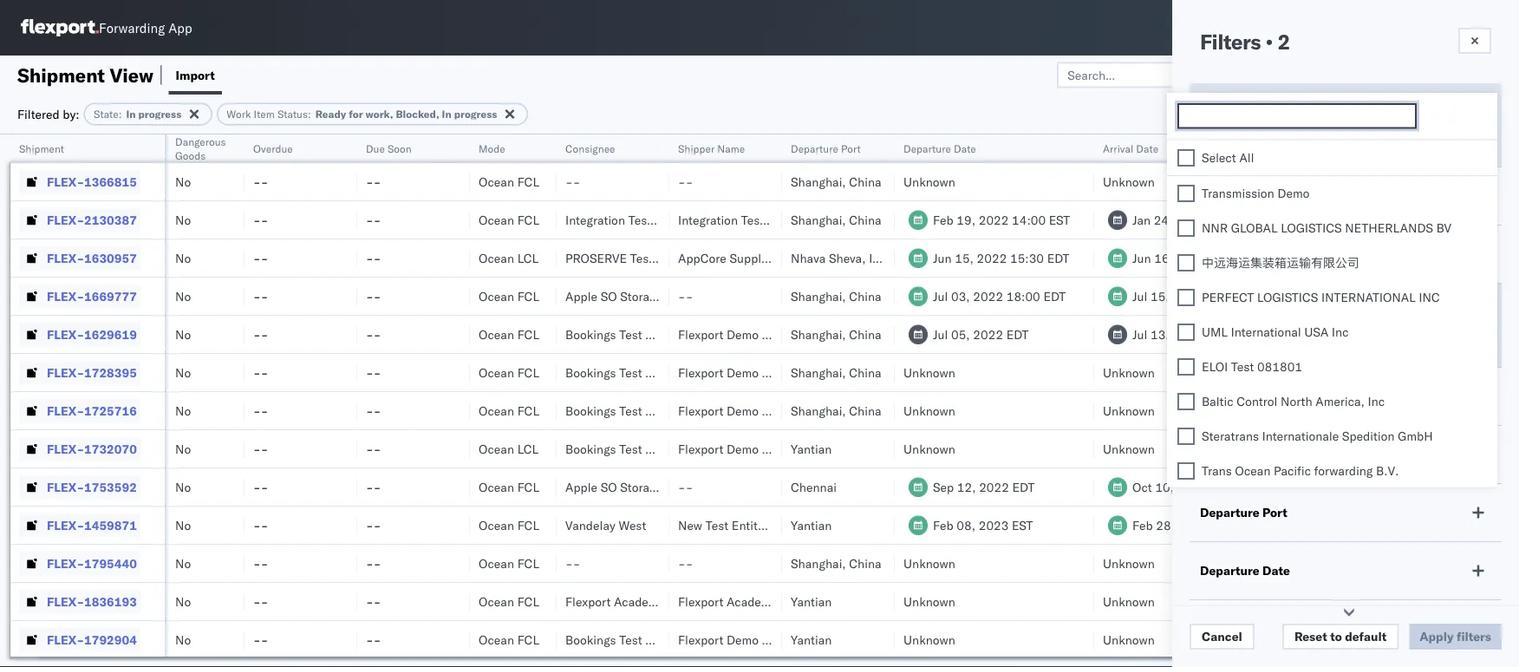 Task type: vqa. For each thing, say whether or not it's contained in the screenshot.
'UAT'
no



Task type: locate. For each thing, give the bounding box(es) containing it.
1725716
[[84, 403, 137, 418]]

0 vertical spatial use)
[[721, 288, 752, 304]]

8 ca from the top
[[1376, 632, 1393, 647]]

jul left the 13,
[[1133, 327, 1148, 342]]

19, up jun 15, 2022 15:30 edt
[[957, 212, 976, 227]]

flex-1836193
[[47, 594, 137, 609]]

6 shanghai, china from the top
[[791, 403, 882, 418]]

los for flex-1836193
[[1303, 594, 1322, 609]]

2 fcl from the top
[[518, 212, 540, 227]]

3 flexport demo shipper co. from the top
[[678, 403, 825, 418]]

not
[[694, 288, 718, 304], [694, 479, 718, 494]]

ocean fcl for flex-1459871
[[479, 517, 540, 533]]

13,
[[1151, 327, 1170, 342]]

ocean fcl for flex-1792904
[[479, 632, 540, 647]]

10 no from the top
[[175, 517, 191, 533]]

0 horizontal spatial new
[[678, 517, 703, 533]]

2 horizontal spatial jun
[[1416, 212, 1435, 227]]

fcl for flex-1753592
[[518, 479, 540, 494]]

12 no from the top
[[175, 594, 191, 609]]

flex-1792904 button
[[19, 628, 140, 652]]

bookings test consignee for flex-1728395
[[566, 365, 704, 380]]

filtered by:
[[17, 106, 79, 121]]

1 vertical spatial use)
[[721, 479, 752, 494]]

flex- down flex-1669777 "button"
[[47, 327, 84, 342]]

co.
[[808, 327, 825, 342], [808, 365, 825, 380], [808, 403, 825, 418], [808, 441, 825, 456], [808, 632, 825, 647]]

7 los angeles, ca from the top
[[1303, 594, 1393, 609]]

oct up mar
[[1416, 479, 1436, 494]]

oct 21, 2022 edt
[[1416, 556, 1516, 571]]

1 vertical spatial apple so storage (do not use)
[[566, 479, 752, 494]]

5 resize handle column header from the left
[[536, 134, 557, 667]]

fcl for flex-1836193
[[518, 594, 540, 609]]

0 vertical spatial so
[[601, 288, 617, 304]]

unknown
[[904, 174, 956, 189], [1103, 174, 1155, 189], [1416, 174, 1468, 189], [904, 365, 956, 380], [1103, 365, 1155, 380], [904, 403, 956, 418], [1103, 403, 1155, 418], [904, 441, 956, 456], [1103, 441, 1155, 456], [904, 556, 956, 571], [1103, 556, 1155, 571], [904, 594, 956, 609], [1103, 594, 1155, 609], [904, 632, 956, 647], [1103, 632, 1155, 647], [1416, 632, 1468, 647]]

aug
[[1416, 250, 1437, 265], [1416, 288, 1437, 304], [1416, 441, 1437, 456]]

file exception
[[1345, 67, 1426, 82]]

2 ocean lcl from the top
[[479, 441, 539, 456]]

1 horizontal spatial state
[[1201, 104, 1231, 119]]

12,
[[958, 479, 976, 494]]

15, for jul
[[1151, 288, 1170, 304]]

7 los from the top
[[1303, 594, 1322, 609]]

1 apple from the top
[[566, 288, 598, 304]]

demo for aug 30, 2022 edt
[[727, 441, 759, 456]]

2023 for 24,
[[1176, 212, 1206, 227]]

5 shanghai, china from the top
[[791, 365, 882, 380]]

feb 28, 2023 est
[[1133, 517, 1233, 533]]

2 (do from the top
[[666, 479, 691, 494]]

19, up 01,
[[1438, 212, 1457, 227]]

0 vertical spatial oct 24, 2022 edt
[[1416, 403, 1516, 418]]

edt down 18:00
[[1007, 327, 1029, 342]]

2 angeles, from the top
[[1326, 288, 1373, 304]]

0 horizontal spatial mode
[[479, 142, 506, 155]]

united
[[1368, 250, 1405, 265]]

jun right india
[[933, 250, 952, 265]]

5 china from the top
[[850, 365, 882, 380]]

port inside departure port button
[[841, 142, 861, 155]]

no for flex-1732070
[[175, 441, 191, 456]]

york,
[[1331, 403, 1358, 418]]

ca up default
[[1376, 594, 1393, 609]]

so down 'proserve'
[[601, 288, 617, 304]]

date
[[954, 142, 977, 155], [1137, 142, 1159, 155], [1416, 149, 1438, 162], [1263, 563, 1291, 578]]

jul
[[933, 288, 948, 304], [1133, 288, 1148, 304], [933, 327, 948, 342], [1133, 327, 1148, 342]]

los down trans ocean pacific forwarding b.v.
[[1303, 479, 1322, 494]]

shipper
[[678, 142, 715, 155], [1201, 304, 1246, 320], [762, 327, 805, 342], [762, 365, 805, 380], [762, 403, 805, 418], [762, 441, 805, 456], [762, 632, 805, 647]]

view
[[110, 63, 154, 87]]

1 vertical spatial inc
[[1368, 393, 1385, 409]]

0 vertical spatial ocean lcl
[[479, 250, 539, 265]]

ocean for 1753592
[[479, 479, 514, 494]]

--
[[253, 174, 268, 189], [366, 174, 381, 189], [566, 174, 581, 189], [678, 174, 693, 189], [253, 212, 268, 227], [366, 212, 381, 227], [253, 250, 268, 265], [366, 250, 381, 265], [253, 288, 268, 304], [366, 288, 381, 304], [678, 288, 693, 304], [253, 327, 268, 342], [366, 327, 381, 342], [253, 365, 268, 380], [366, 365, 381, 380], [253, 403, 268, 418], [366, 403, 381, 418], [253, 441, 268, 456], [366, 441, 381, 456], [253, 479, 268, 494], [366, 479, 381, 494], [678, 479, 693, 494], [253, 517, 268, 533], [366, 517, 381, 533], [253, 556, 268, 571], [366, 556, 381, 571], [566, 556, 581, 571], [678, 556, 693, 571], [253, 594, 268, 609], [366, 594, 381, 609], [253, 632, 268, 647], [366, 632, 381, 647]]

jul 15, 2023 edt
[[1133, 288, 1229, 304]]

5 shanghai, from the top
[[791, 365, 846, 380]]

apple so storage (do not use)
[[566, 288, 752, 304], [566, 479, 752, 494]]

est right 02,
[[1492, 365, 1514, 380]]

flex- down flex-1629619 button
[[47, 365, 84, 380]]

resize handle column header for arrival date
[[1273, 134, 1294, 667]]

4 angeles, from the top
[[1326, 365, 1373, 380]]

5 flex- from the top
[[47, 327, 84, 342]]

flex-1459871 button
[[19, 513, 140, 537]]

angeles, for flex-1792904
[[1326, 632, 1373, 647]]

3 los from the top
[[1303, 327, 1322, 342]]

1 angeles, from the top
[[1326, 174, 1373, 189]]

0 horizontal spatial departure port
[[791, 142, 861, 155]]

shipper name
[[678, 142, 745, 155], [1201, 304, 1283, 320]]

2023 right bv
[[1460, 212, 1490, 227]]

edt right 18:00
[[1044, 288, 1066, 304]]

: left ready
[[308, 108, 311, 121]]

flex- down the shipment button
[[47, 174, 84, 189]]

1 ocean fcl from the top
[[479, 174, 540, 189]]

03,
[[952, 288, 970, 304], [1440, 288, 1459, 304]]

state
[[1201, 104, 1231, 119], [94, 108, 119, 121]]

2022 up 'mar 14, 2022 edt'
[[1461, 479, 1491, 494]]

05,
[[952, 327, 970, 342]]

use) for shanghai, china
[[721, 288, 752, 304]]

2 china from the top
[[850, 212, 882, 227]]

7 shanghai, from the top
[[791, 556, 846, 571]]

0 horizontal spatial state
[[94, 108, 119, 121]]

(do
[[666, 288, 691, 304], [666, 479, 691, 494]]

flex- down flex-2130387 'button'
[[47, 250, 84, 265]]

consignee
[[566, 142, 616, 155], [646, 327, 704, 342], [646, 365, 704, 380], [1201, 389, 1262, 404], [646, 403, 704, 418], [646, 441, 704, 456], [646, 632, 704, 647]]

list box
[[1168, 140, 1498, 667]]

0 vertical spatial not
[[694, 288, 718, 304]]

trans ocean pacific forwarding b.v.
[[1202, 463, 1400, 478]]

0 vertical spatial (do
[[666, 288, 691, 304]]

in inside button
[[1220, 135, 1231, 151]]

state up select
[[1201, 104, 1231, 119]]

ocean for 1725716
[[479, 403, 514, 418]]

7 ca from the top
[[1376, 594, 1393, 609]]

2 vertical spatial aug
[[1416, 441, 1437, 456]]

1 flex- from the top
[[47, 174, 84, 189]]

3 yantian from the top
[[791, 594, 832, 609]]

jan for jan 02, 2023 est
[[1416, 365, 1434, 380]]

2 horizontal spatial port
[[1329, 142, 1349, 155]]

mode inside "mode" button
[[479, 142, 506, 155]]

0 vertical spatial shipper name
[[678, 142, 745, 155]]

cancel button
[[1190, 624, 1255, 650]]

los angeles, ca for 1728395
[[1303, 365, 1393, 380]]

1 horizontal spatial jun
[[1133, 250, 1152, 265]]

23:30
[[1210, 212, 1244, 227]]

in down view
[[126, 108, 136, 121]]

0 vertical spatial departure port
[[791, 142, 861, 155]]

None checkbox
[[1178, 149, 1195, 166], [1178, 254, 1195, 271], [1178, 358, 1195, 375], [1178, 393, 1195, 410], [1178, 427, 1195, 445], [1178, 149, 1195, 166], [1178, 254, 1195, 271], [1178, 358, 1195, 375], [1178, 393, 1195, 410], [1178, 427, 1195, 445]]

academy
[[614, 594, 665, 609], [727, 594, 777, 609]]

los up north
[[1303, 365, 1322, 380]]

2 flexport demo shipper co. from the top
[[678, 365, 825, 380]]

los angeles, ca for 1753592
[[1303, 479, 1393, 494]]

use) for chennai
[[721, 479, 752, 494]]

1 resize handle column header from the left
[[144, 134, 165, 667]]

0 horizontal spatial shipper name
[[678, 142, 745, 155]]

ca for flex-1792904
[[1376, 632, 1393, 647]]

4 bookings from the top
[[566, 441, 616, 456]]

storage for shanghai, china
[[620, 288, 662, 304]]

1 vertical spatial 24,
[[1439, 403, 1458, 418]]

shipment down "filtered"
[[19, 142, 64, 155]]

0 horizontal spatial :
[[119, 108, 122, 121]]

reset
[[1295, 629, 1328, 644]]

oct left 21,
[[1416, 556, 1436, 571]]

5 no from the top
[[175, 327, 191, 342]]

co. for oct
[[808, 403, 825, 418]]

2 yantian from the top
[[791, 517, 832, 533]]

2130387
[[84, 212, 137, 227]]

jan
[[1133, 212, 1151, 227], [1416, 365, 1434, 380]]

0 vertical spatial inc
[[1332, 324, 1349, 339]]

1 vertical spatial storage
[[620, 479, 662, 494]]

yantian
[[791, 441, 832, 456], [791, 517, 832, 533], [791, 594, 832, 609], [791, 632, 832, 647]]

no for flex-1725716
[[175, 403, 191, 418]]

los angeles, ca for 1836193
[[1303, 594, 1393, 609]]

edt up feb 08, 2023 est
[[1013, 479, 1035, 494]]

shanghai, for 21,
[[791, 556, 846, 571]]

los for flex-1753592
[[1303, 479, 1322, 494]]

1 yantian from the top
[[791, 441, 832, 456]]

shipper for flex-1629619
[[762, 327, 805, 342]]

jan 02, 2023 est
[[1416, 365, 1514, 380]]

4 co. from the top
[[808, 441, 825, 456]]

1 horizontal spatial port
[[1263, 505, 1288, 520]]

flex- for 1366815
[[47, 174, 84, 189]]

0 vertical spatial 2
[[1278, 29, 1291, 55]]

not up new test entity 2
[[694, 479, 718, 494]]

flexport
[[678, 327, 724, 342], [678, 365, 724, 380], [678, 403, 724, 418], [678, 441, 724, 456], [566, 594, 611, 609], [678, 594, 724, 609], [678, 632, 724, 647]]

aug 01, 2022 edt
[[1416, 250, 1518, 265]]

0 horizontal spatial jun
[[933, 250, 952, 265]]

1 shanghai, from the top
[[791, 174, 846, 189]]

rotterdam,
[[1303, 212, 1365, 227]]

11 ocean fcl from the top
[[479, 632, 540, 647]]

ocean fcl for flex-1366815
[[479, 174, 540, 189]]

24, up "16,"
[[1154, 212, 1173, 227]]

2 los angeles, ca from the top
[[1303, 288, 1393, 304]]

feb for feb 08, 2023 est
[[933, 517, 954, 533]]

03, up 05,
[[952, 288, 970, 304]]

3 co. from the top
[[808, 403, 825, 418]]

los down final on the right top of the page
[[1303, 174, 1322, 189]]

1 horizontal spatial 03,
[[1440, 288, 1459, 304]]

flex- inside button
[[47, 403, 84, 418]]

10 resize handle column header from the left
[[1273, 134, 1294, 667]]

gmbh
[[1399, 428, 1434, 443]]

24, right newark,
[[1439, 403, 1458, 418]]

3 shanghai, from the top
[[791, 288, 846, 304]]

2 vertical spatial 24,
[[1439, 479, 1458, 494]]

mode button
[[470, 138, 540, 155]]

ocean fcl for flex-1728395
[[479, 365, 540, 380]]

1 shanghai, china from the top
[[791, 174, 882, 189]]

ca right to
[[1376, 632, 1393, 647]]

est down oct 10, 2022 edt
[[1212, 517, 1233, 533]]

1 horizontal spatial 2
[[1278, 29, 1291, 55]]

9 ocean fcl from the top
[[479, 556, 540, 571]]

port
[[841, 142, 861, 155], [1329, 142, 1349, 155], [1263, 505, 1288, 520]]

shipment for shipment view
[[17, 63, 105, 87]]

None checkbox
[[1178, 184, 1195, 202], [1178, 219, 1195, 236], [1178, 288, 1195, 306], [1178, 323, 1195, 340], [1178, 462, 1195, 479], [1178, 184, 1195, 202], [1178, 219, 1195, 236], [1178, 288, 1195, 306], [1178, 323, 1195, 340], [1178, 462, 1195, 479]]

6 flex- from the top
[[47, 365, 84, 380]]

7 shanghai, china from the top
[[791, 556, 882, 571]]

apple for chennai
[[566, 479, 598, 494]]

0 vertical spatial storage
[[620, 288, 662, 304]]

yantian for mar
[[791, 517, 832, 533]]

1 horizontal spatial :
[[308, 108, 311, 121]]

0 vertical spatial apple
[[566, 288, 598, 304]]

1 horizontal spatial departure date
[[1201, 563, 1291, 578]]

consignee button
[[557, 138, 652, 155]]

ocean lcl for proserve
[[479, 250, 539, 265]]

12 flex- from the top
[[47, 594, 84, 609]]

storage up west
[[620, 479, 662, 494]]

11 no from the top
[[175, 556, 191, 571]]

jul for jul 05, 2022 edt
[[933, 327, 948, 342]]

10 fcl from the top
[[518, 594, 540, 609]]

2022 left 18:00
[[974, 288, 1004, 304]]

None text field
[[1184, 109, 1416, 124]]

aug left the 30,
[[1416, 441, 1437, 456]]

los up reset
[[1303, 594, 1322, 609]]

9 no from the top
[[175, 479, 191, 494]]

2 apple so storage (do not use) from the top
[[566, 479, 752, 494]]

1 vertical spatial ocean lcl
[[479, 441, 539, 456]]

0 vertical spatial mode
[[479, 142, 506, 155]]

resize handle column header
[[144, 134, 165, 667], [224, 134, 245, 667], [337, 134, 357, 667], [449, 134, 470, 667], [536, 134, 557, 667], [649, 134, 670, 667], [762, 134, 782, 667], [874, 134, 895, 667], [1074, 134, 1095, 667], [1273, 134, 1294, 667], [1386, 134, 1407, 667]]

1 vertical spatial new
[[678, 517, 703, 533]]

8 no from the top
[[175, 441, 191, 456]]

1 horizontal spatial shipper name
[[1201, 304, 1283, 320]]

jul up "jul 13, 2022 edt"
[[1133, 288, 1148, 304]]

0 horizontal spatial inc
[[1332, 324, 1349, 339]]

ca up b.v.
[[1376, 441, 1393, 456]]

consignee inside button
[[566, 142, 616, 155]]

los angeles, ca for 1792904
[[1303, 632, 1393, 647]]

shipment inside button
[[19, 142, 64, 155]]

arrival
[[1103, 142, 1134, 155]]

1 horizontal spatial academy
[[727, 594, 777, 609]]

est right the 14:00
[[1049, 212, 1071, 227]]

aug left 01,
[[1416, 250, 1437, 265]]

use) up new test entity 2
[[721, 479, 752, 494]]

est for feb 28, 2023 est
[[1212, 517, 1233, 533]]

flex-1732070 button
[[19, 437, 140, 461]]

jan up the jun 16, 2022 edt
[[1133, 212, 1151, 227]]

0 vertical spatial new
[[1303, 403, 1327, 418]]

shipment for shipment
[[19, 142, 64, 155]]

2 academy from the left
[[727, 594, 777, 609]]

internationale
[[1263, 428, 1340, 443]]

aug down kingdom
[[1416, 288, 1437, 304]]

4 ocean fcl from the top
[[479, 327, 540, 342]]

1 vertical spatial shipment
[[19, 142, 64, 155]]

feb left 28, on the bottom right of the page
[[1133, 517, 1154, 533]]

02,
[[1437, 365, 1456, 380]]

7 china from the top
[[850, 556, 882, 571]]

2 bookings test consignee from the top
[[566, 365, 704, 380]]

flex-1629619
[[47, 327, 137, 342]]

9 fcl from the top
[[518, 556, 540, 571]]

1 horizontal spatial 15,
[[1151, 288, 1170, 304]]

1 vertical spatial jan
[[1416, 365, 1434, 380]]

so up "vandelay west"
[[601, 479, 617, 494]]

shanghai, china for 03,
[[791, 288, 882, 304]]

flex- for 1732070
[[47, 441, 84, 456]]

select
[[1202, 150, 1237, 165]]

bv
[[1437, 220, 1452, 235]]

2022 right the 30,
[[1462, 441, 1492, 456]]

1 vertical spatial lcl
[[518, 441, 539, 456]]

1 bookings from the top
[[566, 327, 616, 342]]

client
[[1201, 246, 1236, 262]]

los angeles, ca for 1732070
[[1303, 441, 1393, 456]]

7 ocean fcl from the top
[[479, 479, 540, 494]]

no for flex-1459871
[[175, 517, 191, 533]]

in right blocked,
[[442, 108, 452, 121]]

lcl for bookings
[[518, 441, 539, 456]]

2023 down the jun 16, 2022 edt
[[1173, 288, 1203, 304]]

los up trans ocean pacific forwarding b.v.
[[1303, 441, 1322, 456]]

: down view
[[119, 108, 122, 121]]

2 apple from the top
[[566, 479, 598, 494]]

1 vertical spatial departure date
[[1201, 563, 1291, 578]]

4 resize handle column header from the left
[[449, 134, 470, 667]]

import
[[176, 67, 215, 82]]

new up steratrans internationale spedition gmbh
[[1303, 403, 1327, 418]]

1 los from the top
[[1303, 174, 1322, 189]]

6 resize handle column header from the left
[[649, 134, 670, 667]]

3 ocean fcl from the top
[[479, 288, 540, 304]]

3 bookings test consignee from the top
[[566, 403, 704, 418]]

2 horizontal spatial progress
[[1234, 135, 1284, 151]]

1 horizontal spatial jan
[[1416, 365, 1434, 380]]

1 lcl from the top
[[518, 250, 539, 265]]

4 flex- from the top
[[47, 288, 84, 304]]

port inside final port button
[[1329, 142, 1349, 155]]

8 flex- from the top
[[47, 441, 84, 456]]

3 aug from the top
[[1416, 441, 1437, 456]]

jun
[[1416, 212, 1435, 227], [933, 250, 952, 265], [1133, 250, 1152, 265]]

4 flexport demo shipper co. from the top
[[678, 441, 825, 456]]

1 co. from the top
[[808, 327, 825, 342]]

2023 left 23:30
[[1176, 212, 1206, 227]]

2022 left the 14:00
[[979, 212, 1009, 227]]

0 vertical spatial aug
[[1416, 250, 1437, 265]]

shanghai, for 19,
[[791, 212, 846, 227]]

24, for new york, ny / newark, nj
[[1439, 403, 1458, 418]]

inc right usa
[[1332, 324, 1349, 339]]

logistics up the felixstowe,
[[1281, 220, 1343, 235]]

apple so storage (do not use) up west
[[566, 479, 752, 494]]

0 horizontal spatial departure date
[[904, 142, 977, 155]]

flex-1629619 button
[[19, 322, 140, 347]]

flex- down flex-1795440 button on the bottom left of page
[[47, 594, 84, 609]]

(do for shanghai, china
[[666, 288, 691, 304]]

3 ca from the top
[[1376, 327, 1393, 342]]

new left entity
[[678, 517, 703, 533]]

0 horizontal spatial port
[[841, 142, 861, 155]]

1 apple so storage (do not use) from the top
[[566, 288, 752, 304]]

ca up rotterdam, netherlands
[[1376, 174, 1393, 189]]

oct left nj
[[1416, 403, 1436, 418]]

0 vertical spatial 15,
[[955, 250, 974, 265]]

ca for flex-1753592
[[1376, 479, 1393, 494]]

apple down 'proserve'
[[566, 288, 598, 304]]

0 vertical spatial shipment
[[17, 63, 105, 87]]

test for flex-1629619
[[620, 327, 643, 342]]

spedition
[[1343, 428, 1395, 443]]

port for final port button
[[1329, 142, 1349, 155]]

2023 for 08,
[[979, 517, 1009, 533]]

name inside button
[[718, 142, 745, 155]]

3 angeles, from the top
[[1326, 327, 1373, 342]]

0 vertical spatial apple so storage (do not use)
[[566, 288, 752, 304]]

list box containing select all
[[1168, 140, 1498, 667]]

shanghai, china for 21,
[[791, 556, 882, 571]]

flex- down "flex-1459871" "button"
[[47, 556, 84, 571]]

resize handle column header for final port
[[1386, 134, 1407, 667]]

4 china from the top
[[850, 327, 882, 342]]

feb for feb 28, 2023 est
[[1133, 517, 1154, 533]]

ocean fcl
[[479, 174, 540, 189], [479, 212, 540, 227], [479, 288, 540, 304], [479, 327, 540, 342], [479, 365, 540, 380], [479, 403, 540, 418], [479, 479, 540, 494], [479, 517, 540, 533], [479, 556, 540, 571], [479, 594, 540, 609], [479, 632, 540, 647]]

flex-1728395 button
[[19, 360, 140, 385]]

中远海运集装箱运输有限公司
[[1202, 255, 1360, 270]]

6 angeles, from the top
[[1326, 479, 1373, 494]]

2 horizontal spatial in
[[1220, 135, 1231, 151]]

10 ocean fcl from the top
[[479, 594, 540, 609]]

/
[[1381, 403, 1388, 418]]

0 vertical spatial departure date
[[904, 142, 977, 155]]

consignee name
[[1201, 389, 1299, 404]]

1 vertical spatial oct 24, 2022 edt
[[1416, 479, 1516, 494]]

2 shanghai, from the top
[[791, 212, 846, 227]]

shanghai, china
[[791, 174, 882, 189], [791, 212, 882, 227], [791, 288, 882, 304], [791, 327, 882, 342], [791, 365, 882, 380], [791, 403, 882, 418], [791, 556, 882, 571]]

(do up new test entity 2
[[666, 479, 691, 494]]

1 vertical spatial (do
[[666, 479, 691, 494]]

feb left the 08,
[[933, 517, 954, 533]]

2 bookings from the top
[[566, 365, 616, 380]]

1 vertical spatial shipper name
[[1201, 304, 1283, 320]]

081801
[[1258, 359, 1303, 374]]

ca down b.v.
[[1376, 479, 1393, 494]]

1836193
[[84, 594, 137, 609]]

1 vertical spatial logistics
[[1258, 289, 1319, 304]]

fcl for flex-1795440
[[518, 556, 540, 571]]

0 vertical spatial lcl
[[518, 250, 539, 265]]

3 los angeles, ca from the top
[[1303, 327, 1393, 342]]

flex- down flex-1366815 button
[[47, 212, 84, 227]]

los for flex-1629619
[[1303, 327, 1322, 342]]

6 fcl from the top
[[518, 403, 540, 418]]

academy left (us)
[[614, 594, 665, 609]]

1 vertical spatial 15,
[[1151, 288, 1170, 304]]

shipper name inside button
[[678, 142, 745, 155]]

jun for jun 16, 2022 edt
[[1133, 250, 1152, 265]]

0 vertical spatial jan
[[1133, 212, 1151, 227]]

resize handle column header for shipper name
[[762, 134, 782, 667]]

0 horizontal spatial 15,
[[955, 250, 974, 265]]

5 ca from the top
[[1376, 441, 1393, 456]]

6 los from the top
[[1303, 479, 1322, 494]]

4 los angeles, ca from the top
[[1303, 365, 1393, 380]]

resize handle column header for mode
[[536, 134, 557, 667]]

sep 12, 2022 edt
[[933, 479, 1035, 494]]

due soon
[[366, 142, 412, 155]]

1 vertical spatial mode
[[1201, 188, 1233, 203]]

ocean fcl for flex-1669777
[[479, 288, 540, 304]]

jul up jul 05, 2022 edt
[[933, 288, 948, 304]]

inc
[[1332, 324, 1349, 339], [1368, 393, 1385, 409]]

progress up the transmission demo
[[1234, 135, 1284, 151]]

2023 right 28, on the bottom right of the page
[[1179, 517, 1209, 533]]

13 flex- from the top
[[47, 632, 84, 647]]

flex- for 1836193
[[47, 594, 84, 609]]

19, right dec
[[1441, 594, 1459, 609]]

1 horizontal spatial departure port
[[1201, 505, 1288, 520]]

1 vertical spatial 2
[[767, 517, 775, 533]]

8 ocean fcl from the top
[[479, 517, 540, 533]]

9 resize handle column header from the left
[[1074, 134, 1095, 667]]

progress down view
[[138, 108, 182, 121]]

progress up "mode" button
[[454, 108, 497, 121]]

use) down appcore supply ltd
[[721, 288, 752, 304]]

3 flex- from the top
[[47, 250, 84, 265]]

no
[[175, 174, 191, 189], [175, 212, 191, 227], [175, 250, 191, 265], [175, 288, 191, 304], [175, 327, 191, 342], [175, 365, 191, 380], [175, 403, 191, 418], [175, 441, 191, 456], [175, 479, 191, 494], [175, 517, 191, 533], [175, 556, 191, 571], [175, 594, 191, 609], [175, 632, 191, 647]]

flex-2130387 button
[[19, 208, 140, 232]]

no for flex-1753592
[[175, 479, 191, 494]]

in progress button
[[1201, 130, 1492, 156]]

for
[[349, 108, 363, 121]]

2 right the •
[[1278, 29, 1291, 55]]

new york, ny / newark, nj
[[1303, 403, 1454, 418]]

1 vertical spatial not
[[694, 479, 718, 494]]

jul 03, 2022 18:00 edt
[[933, 288, 1066, 304]]

los angeles, ca for 1629619
[[1303, 327, 1393, 342]]

ocean for 2130387
[[479, 212, 514, 227]]

jan left 02,
[[1416, 365, 1434, 380]]

flex- for 1753592
[[47, 479, 84, 494]]

1 vertical spatial apple
[[566, 479, 598, 494]]

baltic control north america, inc
[[1202, 393, 1385, 409]]

jun left bv
[[1416, 212, 1435, 227]]

oct 24, 2022 edt up aug 30, 2022 edt
[[1416, 403, 1516, 418]]

2 oct 24, 2022 edt from the top
[[1416, 479, 1516, 494]]

dangerous
[[175, 135, 226, 148]]

jul left 05,
[[933, 327, 948, 342]]

1 so from the top
[[601, 288, 617, 304]]

13 no from the top
[[175, 632, 191, 647]]

0 horizontal spatial in
[[126, 108, 136, 121]]

1 horizontal spatial new
[[1303, 403, 1327, 418]]

los for flex-1732070
[[1303, 441, 1322, 456]]

15, up the 13,
[[1151, 288, 1170, 304]]

1 vertical spatial so
[[601, 479, 617, 494]]

(do down account
[[666, 288, 691, 304]]

flex- inside 'button'
[[47, 212, 84, 227]]

state right by:
[[94, 108, 119, 121]]

oct 24, 2022 edt
[[1416, 403, 1516, 418], [1416, 479, 1516, 494]]

shanghai, for 02,
[[791, 365, 846, 380]]

4 los from the top
[[1303, 365, 1322, 380]]

storage down proserve test account
[[620, 288, 662, 304]]

jun 15, 2022 15:30 edt
[[933, 250, 1070, 265]]

vessel name
[[1201, 447, 1275, 462]]

0 horizontal spatial 03,
[[952, 288, 970, 304]]

ocean for 1795440
[[479, 556, 514, 571]]

flex- down "flex-1630957" button
[[47, 288, 84, 304]]

ocean for 1459871
[[479, 517, 514, 533]]

1795440
[[84, 556, 137, 571]]

state for state : in progress
[[94, 108, 119, 121]]

6 los angeles, ca from the top
[[1303, 479, 1393, 494]]

0 horizontal spatial jan
[[1133, 212, 1151, 227]]

los angeles, ca for 1366815
[[1303, 174, 1393, 189]]

logistics down 中远海运集装箱运输有限公司
[[1258, 289, 1319, 304]]

2 ca from the top
[[1376, 288, 1393, 304]]

shanghai, china for 02,
[[791, 365, 882, 380]]

2022 right "16,"
[[1177, 250, 1207, 265]]

fcl for flex-1669777
[[518, 288, 540, 304]]

1 not from the top
[[694, 288, 718, 304]]

est down sep 12, 2022 edt at bottom right
[[1012, 517, 1034, 533]]

los down perfect logistics international inc
[[1303, 327, 1322, 342]]

bookings test consignee for flex-1629619
[[566, 327, 704, 342]]

1 vertical spatial aug
[[1416, 288, 1437, 304]]

8 resize handle column header from the left
[[874, 134, 895, 667]]

3 fcl from the top
[[518, 288, 540, 304]]

:
[[119, 108, 122, 121], [308, 108, 311, 121]]

apple
[[566, 288, 598, 304], [566, 479, 598, 494]]

3 bookings from the top
[[566, 403, 616, 418]]

ca for flex-1732070
[[1376, 441, 1393, 456]]

progress inside button
[[1234, 135, 1284, 151]]

2 resize handle column header from the left
[[224, 134, 245, 667]]

0 horizontal spatial academy
[[614, 594, 665, 609]]



Task type: describe. For each thing, give the bounding box(es) containing it.
jul 05, 2022 edt
[[933, 327, 1029, 342]]

storage for chennai
[[620, 479, 662, 494]]

est for jan 02, 2023 est
[[1492, 365, 1514, 380]]

west
[[619, 517, 647, 533]]

jul for jul 15, 2023 edt
[[1133, 288, 1148, 304]]

new for new test entity 2
[[678, 517, 703, 533]]

angeles, for flex-1629619
[[1326, 327, 1373, 342]]

1 horizontal spatial in
[[442, 108, 452, 121]]

1 horizontal spatial inc
[[1368, 393, 1385, 409]]

mar
[[1416, 517, 1437, 533]]

ocean fcl for flex-1725716
[[479, 403, 540, 418]]

resize handle column header for dangerous goods
[[224, 134, 245, 667]]

2022 right 05,
[[974, 327, 1004, 342]]

21,
[[1439, 556, 1458, 571]]

nhava
[[791, 250, 826, 265]]

departure date inside departure date button
[[904, 142, 977, 155]]

los for flex-1728395
[[1303, 365, 1322, 380]]

jun for jun 15, 2022 15:30 edt
[[933, 250, 952, 265]]

0 vertical spatial logistics
[[1281, 220, 1343, 235]]

ocean fcl for flex-1629619
[[479, 327, 540, 342]]

yantian for aug
[[791, 441, 832, 456]]

3 resize handle column header from the left
[[337, 134, 357, 667]]

control
[[1237, 393, 1278, 409]]

supply
[[730, 250, 768, 265]]

shanghai, for 03,
[[791, 288, 846, 304]]

14,
[[1441, 517, 1459, 533]]

mar 14, 2022 edt
[[1416, 517, 1518, 533]]

co. for jan
[[808, 365, 825, 380]]

inc.
[[702, 594, 723, 609]]

test for flex-1732070
[[620, 441, 643, 456]]

bookings for flex-1629619
[[566, 327, 616, 342]]

state : in progress
[[94, 108, 182, 121]]

1366815
[[84, 174, 137, 189]]

appcore
[[678, 250, 727, 265]]

edt up aug 01, 2022 edt
[[1493, 212, 1515, 227]]

nj
[[1440, 403, 1454, 418]]

shipment button
[[10, 138, 147, 155]]

ocean fcl for flex-1836193
[[479, 594, 540, 609]]

consignee for flex-1725716
[[646, 403, 704, 418]]

2022 down oct 21, 2022 edt
[[1463, 594, 1493, 609]]

flex- for 1792904
[[47, 632, 84, 647]]

edt down 'mar 14, 2022 edt'
[[1494, 556, 1516, 571]]

1 : from the left
[[119, 108, 122, 121]]

0 horizontal spatial 2
[[767, 517, 775, 533]]

angeles, for flex-1669777
[[1326, 288, 1373, 304]]

flexport demo shipper co. for aug
[[678, 441, 825, 456]]

flex- for 2130387
[[47, 212, 84, 227]]

chennai
[[791, 479, 837, 494]]

no for flex-1836193
[[175, 594, 191, 609]]

18:00
[[1007, 288, 1041, 304]]

0 vertical spatial 24,
[[1154, 212, 1173, 227]]

flexport for flex-1792904
[[678, 632, 724, 647]]

fcl for flex-2130387
[[518, 212, 540, 227]]

nhava sheva, india
[[791, 250, 897, 265]]

filters
[[1201, 29, 1261, 55]]

work
[[227, 108, 251, 121]]

1 vertical spatial departure port
[[1201, 505, 1288, 520]]

2022 right nj
[[1461, 403, 1491, 418]]

cancel
[[1202, 629, 1243, 644]]

not for shanghai, china
[[694, 288, 718, 304]]

ocean lcl for bookings
[[479, 441, 539, 456]]

date inside quoted delivery date
[[1416, 149, 1438, 162]]

1 horizontal spatial mode
[[1201, 188, 1233, 203]]

international
[[1322, 289, 1416, 304]]

no for flex-1669777
[[175, 288, 191, 304]]

china for 21,
[[850, 556, 882, 571]]

•
[[1266, 29, 1273, 55]]

flex-1459871
[[47, 517, 137, 533]]

30,
[[1440, 441, 1459, 456]]

resize handle column header for departure date
[[1074, 134, 1095, 667]]

2022 right 01,
[[1462, 250, 1492, 265]]

1630957
[[84, 250, 137, 265]]

departure port button
[[782, 138, 878, 155]]

due
[[366, 142, 385, 155]]

bookings for flex-1725716
[[566, 403, 616, 418]]

Search Shipments (/) text field
[[1188, 15, 1355, 41]]

oct for bookings test consignee
[[1416, 403, 1436, 418]]

shipper for flex-1792904
[[762, 632, 805, 647]]

los for flex-1669777
[[1303, 288, 1322, 304]]

2022 right the 12,
[[980, 479, 1010, 494]]

Search... text field
[[1058, 62, 1247, 88]]

2022 right the 13,
[[1173, 327, 1203, 342]]

new test entity 2
[[678, 517, 775, 533]]

08,
[[957, 517, 976, 533]]

work item status : ready for work, blocked, in progress
[[227, 108, 497, 121]]

jun 19, 2023 edt
[[1416, 212, 1515, 227]]

2022 right 21,
[[1461, 556, 1491, 571]]

jan 24, 2023 23:30 est
[[1133, 212, 1268, 227]]

edt up eloi
[[1206, 327, 1229, 342]]

angeles, for flex-1836193
[[1326, 594, 1373, 609]]

no for flex-1792904
[[175, 632, 191, 647]]

consignee for flex-1732070
[[646, 441, 704, 456]]

app
[[168, 20, 192, 36]]

01,
[[1440, 250, 1459, 265]]

1 china from the top
[[850, 174, 882, 189]]

departure port inside button
[[791, 142, 861, 155]]

feb 19, 2022 14:00 est
[[933, 212, 1071, 227]]

edt up aug 30, 2022 edt
[[1494, 403, 1516, 418]]

ocean fcl for flex-1753592
[[479, 479, 540, 494]]

5 flexport demo shipper co. from the top
[[678, 632, 825, 647]]

resize handle column header for departure port
[[874, 134, 895, 667]]

edt up 'mar 14, 2022 edt'
[[1494, 479, 1516, 494]]

2023 for 28,
[[1179, 517, 1209, 533]]

dec
[[1416, 594, 1437, 609]]

est for dec 19, 2022 est
[[1496, 594, 1517, 609]]

uml
[[1202, 324, 1228, 339]]

steratrans internationale spedition gmbh
[[1202, 428, 1434, 443]]

inc
[[1420, 289, 1441, 304]]

filtered
[[17, 106, 60, 121]]

demo for unknown
[[727, 632, 759, 647]]

ca for flex-1629619
[[1376, 327, 1393, 342]]

4 shanghai, from the top
[[791, 327, 846, 342]]

sheva,
[[829, 250, 866, 265]]

dec 19, 2022 est
[[1416, 594, 1517, 609]]

edt down trans
[[1211, 479, 1233, 494]]

4 shanghai, china from the top
[[791, 327, 882, 342]]

oct 10, 2022 edt
[[1133, 479, 1233, 494]]

entity
[[732, 517, 764, 533]]

test for flex-1725716
[[620, 403, 643, 418]]

china for 03,
[[850, 288, 882, 304]]

5 co. from the top
[[808, 632, 825, 647]]

overdue
[[253, 142, 293, 155]]

fcl for flex-1629619
[[518, 327, 540, 342]]

shipment view
[[17, 63, 154, 87]]

bookings test consignee for flex-1732070
[[566, 441, 704, 456]]

4 yantian from the top
[[791, 632, 832, 647]]

apple so storage (do not use) for shanghai, china
[[566, 288, 752, 304]]

newark,
[[1391, 403, 1437, 418]]

final
[[1303, 142, 1326, 155]]

fcl for flex-1366815
[[518, 174, 540, 189]]

apple so storage (do not use) for chennai
[[566, 479, 752, 494]]

19, for jun
[[1438, 212, 1457, 227]]

2022 right 10,
[[1178, 479, 1208, 494]]

feb for feb 19, 2022 14:00 est
[[933, 212, 954, 227]]

os
[[1471, 21, 1487, 34]]

flex-1669777
[[47, 288, 137, 304]]

apple for shanghai, china
[[566, 288, 598, 304]]

by:
[[63, 106, 79, 121]]

delivery
[[1453, 135, 1491, 148]]

1 horizontal spatial progress
[[454, 108, 497, 121]]

fcl for flex-1459871
[[518, 517, 540, 533]]

china for 19,
[[850, 212, 882, 227]]

blocked,
[[396, 108, 440, 121]]

departure date button
[[895, 138, 1077, 155]]

2022 left 15:30
[[977, 250, 1007, 265]]

ca for flex-1728395
[[1376, 365, 1393, 380]]

angeles, for flex-1732070
[[1326, 441, 1373, 456]]

16,
[[1155, 250, 1174, 265]]

2022 right 14,
[[1463, 517, 1493, 533]]

co. for aug
[[808, 441, 825, 456]]

flex- for 1728395
[[47, 365, 84, 380]]

academy for (sz)
[[727, 594, 777, 609]]

2022 down aug 01, 2022 edt
[[1462, 288, 1492, 304]]

felixstowe,
[[1303, 250, 1365, 265]]

b.v.
[[1377, 463, 1400, 478]]

sep
[[933, 479, 954, 494]]

shipper name button
[[670, 138, 765, 155]]

1753592
[[84, 479, 137, 494]]

flexport for flex-1732070
[[678, 441, 724, 456]]

consignee for flex-1728395
[[646, 365, 704, 380]]

flexport for flex-1836193
[[678, 594, 724, 609]]

(sz)
[[781, 594, 810, 609]]

not for chennai
[[694, 479, 718, 494]]

os button
[[1459, 8, 1499, 48]]

edt right the 30,
[[1496, 441, 1518, 456]]

dangerous goods button
[[167, 131, 238, 162]]

flexport academy (us) inc.
[[566, 594, 723, 609]]

(us)
[[668, 594, 699, 609]]

angeles, for flex-1366815
[[1326, 174, 1373, 189]]

demo inside list box
[[1278, 185, 1310, 200]]

no for flex-1629619
[[175, 327, 191, 342]]

flex-1836193 button
[[19, 589, 140, 614]]

shanghai, china for 24,
[[791, 403, 882, 418]]

shipper for flex-1725716
[[762, 403, 805, 418]]

import button
[[169, 56, 222, 95]]

arrival date
[[1103, 142, 1159, 155]]

shipper inside button
[[678, 142, 715, 155]]

ocean fcl for flex-2130387
[[479, 212, 540, 227]]

2023 for 02,
[[1459, 365, 1489, 380]]

edt up aug 03, 2022 edt
[[1496, 250, 1518, 265]]

1629619
[[84, 327, 137, 342]]

ca for flex-1669777
[[1376, 288, 1393, 304]]

1 flexport demo shipper co. from the top
[[678, 327, 825, 342]]

est down the transmission demo
[[1247, 212, 1268, 227]]

select all
[[1202, 150, 1255, 165]]

flexport. image
[[21, 19, 99, 36]]

flex-1732070
[[47, 441, 137, 456]]

netherlands
[[1368, 212, 1436, 227]]

to
[[1331, 629, 1343, 644]]

ocean for 1669777
[[479, 288, 514, 304]]

edt right 15:30
[[1048, 250, 1070, 265]]

academy for (us)
[[614, 594, 665, 609]]

oct left 10,
[[1133, 479, 1153, 494]]

1728395
[[84, 365, 137, 380]]

edt up oct 21, 2022 edt
[[1496, 517, 1518, 533]]

1732070
[[84, 441, 137, 456]]

ny
[[1361, 403, 1377, 418]]

nnr global logistics netherlands bv
[[1202, 220, 1452, 235]]

quoted delivery date
[[1416, 135, 1491, 162]]

edt down nnr
[[1210, 250, 1232, 265]]

28,
[[1157, 517, 1176, 533]]

14:00
[[1012, 212, 1046, 227]]

flex-1669777 button
[[19, 284, 140, 308]]

client name
[[1201, 246, 1272, 262]]

uml international usa inc
[[1202, 324, 1349, 339]]

forwarding app link
[[21, 19, 192, 36]]

reset to default button
[[1283, 624, 1400, 650]]

ocean fcl for flex-1795440
[[479, 556, 540, 571]]

flexport for flex-1728395
[[678, 365, 724, 380]]

edt down aug 01, 2022 edt
[[1496, 288, 1518, 304]]

oct 24, 2022 edt for new york, ny / newark, nj
[[1416, 403, 1516, 418]]

nnr
[[1202, 220, 1229, 235]]

flex-2130387
[[47, 212, 137, 227]]

0 horizontal spatial progress
[[138, 108, 182, 121]]

angeles, for flex-1728395
[[1326, 365, 1373, 380]]

jul for jul 03, 2022 18:00 edt
[[933, 288, 948, 304]]

account
[[656, 250, 702, 265]]

edt up uml
[[1206, 288, 1229, 304]]

flex-1366815
[[47, 174, 137, 189]]

2 : from the left
[[308, 108, 311, 121]]

ocean for 1366815
[[479, 174, 514, 189]]



